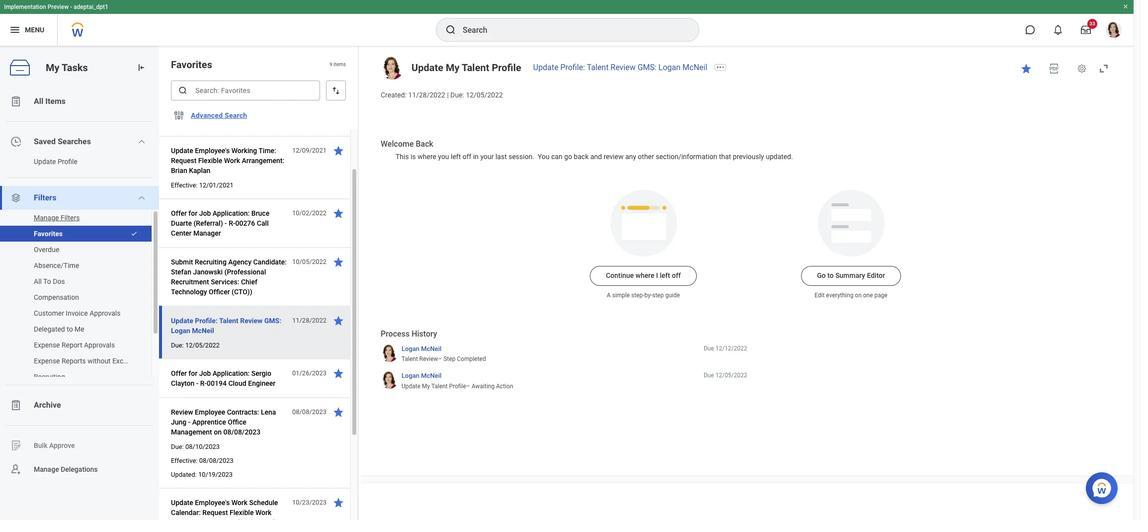 Task type: vqa. For each thing, say whether or not it's contained in the screenshot.
History "button"
no



Task type: describe. For each thing, give the bounding box(es) containing it.
sergio
[[251, 369, 271, 377]]

filters inside manage filters button
[[61, 214, 80, 222]]

update inside "update employee's working time: request flexible work arrangement: brian kaplan"
[[171, 147, 193, 155]]

duarte
[[171, 219, 192, 227]]

1 vertical spatial –
[[466, 383, 470, 390]]

01/26/2023
[[292, 369, 327, 377]]

expense report approvals button
[[0, 337, 142, 353]]

invoice
[[66, 309, 88, 317]]

talent down 'process history'
[[402, 356, 418, 363]]

profile: inside update profile: talent review gms: logan mcneil
[[195, 317, 218, 325]]

talent down talent review – step completed
[[432, 383, 448, 390]]

star image for 10/02/2022
[[333, 207, 345, 219]]

search image
[[178, 86, 188, 95]]

archive
[[34, 400, 61, 410]]

talent inside button
[[219, 317, 239, 325]]

back
[[574, 153, 589, 160]]

configure image
[[173, 109, 185, 121]]

employee
[[195, 408, 225, 416]]

gms: inside update profile: talent review gms: logan mcneil
[[264, 317, 281, 325]]

(referral)
[[194, 219, 223, 227]]

manage delegations
[[34, 465, 98, 473]]

update profile button
[[0, 154, 149, 170]]

manage filters
[[34, 214, 80, 222]]

saved searches
[[34, 137, 91, 146]]

arrangement: inside update employee's work schedule calendar: request flexible work arrangement: jacqueline desjardins
[[171, 519, 214, 520]]

last
[[496, 153, 507, 160]]

offer for offer for job application: bruce duarte (referral) ‎- r-00276 call center manager
[[171, 209, 187, 217]]

my tasks
[[46, 61, 88, 73]]

updated:
[[171, 471, 197, 478]]

edit everything on one page
[[815, 292, 888, 299]]

preview
[[48, 3, 69, 10]]

‎- inside the offer for job application: sergio clayton ‎- r-00194 cloud engineer
[[196, 379, 199, 387]]

on inside review employee contracts: lena jung - apprentice office management on 08/08/2023
[[214, 428, 222, 436]]

12/05/2022 for due 12/05/2022
[[716, 372, 747, 379]]

searches
[[58, 137, 91, 146]]

all for all to dos
[[34, 277, 42, 285]]

process
[[381, 329, 410, 339]]

effective: 08/08/2023
[[171, 457, 234, 464]]

section/information
[[656, 153, 717, 160]]

clipboard image for all items
[[10, 95, 22, 107]]

logan mcneil for review
[[402, 345, 442, 352]]

archive button
[[0, 393, 159, 417]]

filters button
[[0, 186, 159, 210]]

guide
[[666, 292, 680, 299]]

absence/time
[[34, 262, 79, 269]]

history
[[412, 329, 437, 339]]

recruitment
[[171, 278, 209, 286]]

all for all items
[[34, 96, 43, 106]]

implementation preview -   adeptai_dpt1
[[4, 3, 108, 10]]

gear image
[[1077, 64, 1087, 74]]

officer
[[209, 288, 230, 296]]

is
[[411, 153, 416, 160]]

menu button
[[0, 14, 57, 46]]

my for update my talent profile
[[446, 62, 460, 74]]

to
[[43, 277, 51, 285]]

absence/time button
[[0, 258, 142, 273]]

effective: for effective: 08/08/2023
[[171, 457, 198, 464]]

update my talent profile – awaiting action
[[402, 383, 513, 390]]

update profile: talent review gms: logan mcneil inside button
[[171, 317, 281, 335]]

‎- inside "offer for job application: bruce duarte (referral) ‎- r-00276 call center manager"
[[225, 219, 227, 227]]

update profile: talent review gms: logan mcneil link
[[533, 63, 708, 72]]

calendar:
[[171, 509, 201, 517]]

simple
[[612, 292, 630, 299]]

expense reports without exceptions button
[[0, 353, 146, 369]]

this
[[396, 153, 409, 160]]

employee's photo (logan mcneil) image
[[381, 57, 404, 80]]

0 horizontal spatial –
[[438, 356, 442, 363]]

items
[[45, 96, 66, 106]]

for for duarte
[[189, 209, 197, 217]]

engineer
[[248, 379, 276, 387]]

logan mcneil button for my
[[402, 372, 442, 380]]

0 vertical spatial due:
[[451, 91, 464, 99]]

Search: Favorites text field
[[171, 81, 320, 100]]

9
[[330, 62, 332, 67]]

due: for update profile: talent review gms: logan mcneil
[[171, 342, 184, 349]]

due 12/12/2022
[[704, 345, 747, 352]]

08/10/2023
[[185, 443, 220, 450]]

go to summary editor button
[[801, 266, 901, 286]]

other
[[638, 153, 654, 160]]

- inside review employee contracts: lena jung - apprentice office management on 08/08/2023
[[188, 418, 191, 426]]

contracts:
[[227, 408, 259, 416]]

approvals for expense report approvals
[[84, 341, 115, 349]]

saved searches button
[[0, 130, 159, 154]]

a
[[607, 292, 611, 299]]

submit recruiting agency candidate: stefan janowski (professional recruitment services: chief technology officer (cto))
[[171, 258, 287, 296]]

update down search workday search field
[[533, 63, 559, 72]]

candidate:
[[253, 258, 287, 266]]

12/12/2022
[[716, 345, 747, 352]]

clipboard image for archive
[[10, 399, 22, 411]]

request inside "update employee's working time: request flexible work arrangement: brian kaplan"
[[171, 157, 197, 165]]

off inside button
[[672, 272, 681, 280]]

update inside update profile: talent review gms: logan mcneil
[[171, 317, 193, 325]]

exceptions
[[112, 357, 146, 365]]

recruiting inside submit recruiting agency candidate: stefan janowski (professional recruitment services: chief technology officer (cto))
[[195, 258, 227, 266]]

expense reports without exceptions
[[34, 357, 146, 365]]

my for update my talent profile – awaiting action
[[422, 383, 430, 390]]

continue
[[606, 272, 634, 280]]

08/08/2023 inside review employee contracts: lena jung - apprentice office management on 08/08/2023
[[223, 428, 261, 436]]

check image
[[131, 230, 138, 237]]

update profile: talent review gms: logan mcneil button
[[171, 315, 287, 337]]

to for me
[[67, 325, 73, 333]]

office
[[228, 418, 247, 426]]

your
[[481, 153, 494, 160]]

favorites inside button
[[34, 230, 63, 238]]

talent up created: 11/28/2022 | due: 12/05/2022 on the left
[[462, 62, 489, 74]]

report
[[62, 341, 82, 349]]

customer
[[34, 309, 64, 317]]

logan mcneil for my
[[402, 372, 442, 380]]

offer for job application: sergio clayton ‎- r-00194 cloud engineer
[[171, 369, 276, 387]]

continue where i left off button
[[590, 266, 697, 286]]

application: for cloud
[[213, 369, 250, 377]]

implementation
[[4, 3, 46, 10]]

offer for offer for job application: sergio clayton ‎- r-00194 cloud engineer
[[171, 369, 187, 377]]

all to dos button
[[0, 273, 142, 289]]

star image for 10/23/2023
[[333, 497, 345, 509]]

schedule
[[249, 499, 278, 507]]

sort image
[[331, 86, 341, 95]]

user plus image
[[10, 463, 22, 475]]

expense for expense report approvals
[[34, 341, 60, 349]]

approvals for customer invoice approvals
[[90, 309, 121, 317]]

left inside welcome back this is where you left off in your last session.  you can go back and review any other section/information that previously updated.
[[451, 153, 461, 160]]

for for clayton
[[189, 369, 197, 377]]

item list element
[[159, 46, 359, 520]]

and review
[[591, 153, 624, 160]]

dos
[[53, 277, 65, 285]]

review employee contracts: lena jung - apprentice office management on 08/08/2023
[[171, 408, 276, 436]]

i
[[656, 272, 658, 280]]

step
[[653, 292, 664, 299]]

manage for manage delegations
[[34, 465, 59, 473]]

1 horizontal spatial update profile: talent review gms: logan mcneil
[[533, 63, 708, 72]]

in
[[473, 153, 479, 160]]

advanced search
[[191, 111, 247, 119]]

completed
[[457, 356, 486, 363]]

profile for update my talent profile
[[492, 62, 521, 74]]

off inside welcome back this is where you left off in your last session.  you can go back and review any other section/information that previously updated.
[[463, 153, 472, 160]]

application: for 00276
[[213, 209, 250, 217]]

delegated to me button
[[0, 321, 142, 337]]

update my talent profile
[[412, 62, 521, 74]]

continue where i left off
[[606, 272, 681, 280]]

services:
[[211, 278, 239, 286]]

delegations
[[61, 465, 98, 473]]

summary
[[836, 272, 866, 280]]

star image for due: 08/10/2023
[[333, 406, 345, 418]]

clock check image
[[10, 136, 22, 148]]

tasks
[[62, 61, 88, 73]]

step-
[[632, 292, 645, 299]]

star image for 01/26/2023
[[333, 367, 345, 379]]

1 horizontal spatial 11/28/2022
[[408, 91, 445, 99]]



Task type: locate. For each thing, give the bounding box(es) containing it.
2 vertical spatial work
[[255, 509, 272, 517]]

my inside process history 'region'
[[422, 383, 430, 390]]

my down talent review – step completed
[[422, 383, 430, 390]]

1 vertical spatial 11/28/2022
[[292, 317, 327, 324]]

recruiting up archive
[[34, 373, 65, 381]]

2 clipboard image from the top
[[10, 399, 22, 411]]

0 vertical spatial for
[[189, 209, 197, 217]]

2 application: from the top
[[213, 369, 250, 377]]

offer inside "offer for job application: bruce duarte (referral) ‎- r-00276 call center manager"
[[171, 209, 187, 217]]

where inside welcome back this is where you left off in your last session.  you can go back and review any other section/information that previously updated.
[[418, 153, 436, 160]]

update up the 'calendar:'
[[171, 499, 193, 507]]

expense down the delegated
[[34, 341, 60, 349]]

1 horizontal spatial filters
[[61, 214, 80, 222]]

10/05/2022
[[292, 258, 327, 265]]

favorites button
[[0, 226, 126, 242]]

go to summary editor
[[817, 272, 885, 280]]

1 application: from the top
[[213, 209, 250, 217]]

manager
[[193, 229, 221, 237]]

chevron down image
[[138, 138, 146, 146]]

- right preview
[[70, 3, 72, 10]]

list containing all items
[[0, 89, 159, 481]]

session.
[[509, 153, 534, 160]]

job up 00194
[[199, 369, 211, 377]]

expense left the reports in the bottom left of the page
[[34, 357, 60, 365]]

star image
[[1021, 63, 1033, 75], [333, 207, 345, 219], [333, 315, 345, 327], [333, 367, 345, 379], [333, 406, 345, 418], [333, 497, 345, 509]]

chevron down image
[[138, 194, 146, 202]]

0 horizontal spatial profile
[[58, 158, 78, 166]]

1 vertical spatial due:
[[171, 342, 184, 349]]

request up jacqueline in the left bottom of the page
[[202, 509, 228, 517]]

1 horizontal spatial r-
[[229, 219, 235, 227]]

my
[[46, 61, 59, 73], [446, 62, 460, 74], [422, 383, 430, 390]]

for up clayton
[[189, 369, 197, 377]]

profile: down search workday search field
[[561, 63, 585, 72]]

offer
[[171, 209, 187, 217], [171, 369, 187, 377]]

to inside button
[[67, 325, 73, 333]]

star image for due: 12/05/2022
[[333, 315, 345, 327]]

- inside menu banner
[[70, 3, 72, 10]]

update up brian
[[171, 147, 193, 155]]

job inside the offer for job application: sergio clayton ‎- r-00194 cloud engineer
[[199, 369, 211, 377]]

cloud
[[228, 379, 246, 387]]

on left one
[[855, 292, 862, 299]]

update employee's working time: request flexible work arrangement: brian kaplan button
[[171, 145, 287, 176]]

star image for effective: 12/01/2021
[[333, 145, 345, 157]]

2 vertical spatial profile
[[449, 383, 466, 390]]

1 vertical spatial employee's
[[195, 499, 230, 507]]

star image right 10/05/2022
[[333, 256, 345, 268]]

star image
[[333, 145, 345, 157], [333, 256, 345, 268]]

job for ‎-
[[199, 369, 211, 377]]

request inside update employee's work schedule calendar: request flexible work arrangement: jacqueline desjardins
[[202, 509, 228, 517]]

1 vertical spatial due
[[704, 372, 714, 379]]

customer invoice approvals
[[34, 309, 121, 317]]

0 vertical spatial 12/05/2022
[[466, 91, 503, 99]]

due for due 12/12/2022
[[704, 345, 714, 352]]

0 vertical spatial update profile: talent review gms: logan mcneil
[[533, 63, 708, 72]]

0 horizontal spatial where
[[418, 153, 436, 160]]

0 horizontal spatial -
[[70, 3, 72, 10]]

1 horizontal spatial -
[[188, 418, 191, 426]]

on
[[855, 292, 862, 299], [214, 428, 222, 436]]

0 horizontal spatial 11/28/2022
[[292, 317, 327, 324]]

menu
[[25, 26, 44, 34]]

1 vertical spatial on
[[214, 428, 222, 436]]

created: 11/28/2022 | due: 12/05/2022
[[381, 91, 503, 99]]

1 horizontal spatial –
[[466, 383, 470, 390]]

0 vertical spatial 08/08/2023
[[292, 408, 327, 416]]

offer up clayton
[[171, 369, 187, 377]]

update inside process history 'region'
[[402, 383, 421, 390]]

left right i
[[660, 272, 670, 280]]

1 vertical spatial left
[[660, 272, 670, 280]]

0 vertical spatial arrangement:
[[242, 157, 284, 165]]

justify image
[[9, 24, 21, 36]]

1 horizontal spatial request
[[202, 509, 228, 517]]

review inside process history 'region'
[[420, 356, 438, 363]]

approvals right the 'invoice'
[[90, 309, 121, 317]]

janowski
[[193, 268, 223, 276]]

kaplan
[[189, 167, 211, 175]]

favorites up search icon
[[171, 59, 212, 71]]

1 horizontal spatial ‎-
[[225, 219, 227, 227]]

application: inside the offer for job application: sergio clayton ‎- r-00194 cloud engineer
[[213, 369, 250, 377]]

employee's for flexible
[[195, 147, 230, 155]]

notifications large image
[[1053, 25, 1063, 35]]

1 vertical spatial clipboard image
[[10, 399, 22, 411]]

0 vertical spatial on
[[855, 292, 862, 299]]

1 for from the top
[[189, 209, 197, 217]]

0 vertical spatial application:
[[213, 209, 250, 217]]

update down talent review – step completed
[[402, 383, 421, 390]]

flexible inside "update employee's working time: request flexible work arrangement: brian kaplan"
[[198, 157, 222, 165]]

update inside 'update profile' button
[[34, 158, 56, 166]]

0 vertical spatial recruiting
[[195, 258, 227, 266]]

0 horizontal spatial favorites
[[34, 230, 63, 238]]

fullscreen image
[[1098, 63, 1110, 75]]

1 star image from the top
[[333, 145, 345, 157]]

1 vertical spatial gms:
[[264, 317, 281, 325]]

1 horizontal spatial favorites
[[171, 59, 212, 71]]

work inside "update employee's working time: request flexible work arrangement: brian kaplan"
[[224, 157, 240, 165]]

to
[[828, 272, 834, 280], [67, 325, 73, 333]]

talent down search workday search field
[[587, 63, 609, 72]]

expense report approvals
[[34, 341, 115, 349]]

|
[[447, 91, 449, 99]]

agency
[[228, 258, 252, 266]]

can go
[[551, 153, 572, 160]]

arrangement: down time:
[[242, 157, 284, 165]]

1 clipboard image from the top
[[10, 95, 22, 107]]

0 horizontal spatial my
[[46, 61, 59, 73]]

12/05/2022 inside process history 'region'
[[716, 372, 747, 379]]

1 vertical spatial 08/08/2023
[[223, 428, 261, 436]]

employee's up kaplan
[[195, 147, 230, 155]]

0 horizontal spatial 12/05/2022
[[185, 342, 220, 349]]

profile:
[[561, 63, 585, 72], [195, 317, 218, 325]]

where down back
[[418, 153, 436, 160]]

1 vertical spatial for
[[189, 369, 197, 377]]

offer for job application: bruce duarte (referral) ‎- r-00276 call center manager
[[171, 209, 270, 237]]

clipboard image
[[10, 95, 22, 107], [10, 399, 22, 411]]

0 vertical spatial gms:
[[638, 63, 657, 72]]

1 vertical spatial flexible
[[230, 509, 254, 517]]

process history region
[[381, 329, 747, 394]]

r- right (referral)
[[229, 219, 235, 227]]

recruiting up "janowski"
[[195, 258, 227, 266]]

33 button
[[1075, 19, 1098, 41]]

bulk approve
[[34, 441, 75, 449]]

2 horizontal spatial 12/05/2022
[[716, 372, 747, 379]]

menu banner
[[0, 0, 1134, 46]]

00194
[[207, 379, 227, 387]]

to right go
[[828, 272, 834, 280]]

update inside update employee's work schedule calendar: request flexible work arrangement: jacqueline desjardins
[[171, 499, 193, 507]]

0 vertical spatial expense
[[34, 341, 60, 349]]

1 vertical spatial work
[[232, 499, 248, 507]]

0 vertical spatial clipboard image
[[10, 95, 22, 107]]

profile for update my talent profile – awaiting action
[[449, 383, 466, 390]]

2 vertical spatial 12/05/2022
[[716, 372, 747, 379]]

compensation
[[34, 293, 79, 301]]

left right you
[[451, 153, 461, 160]]

arrangement: inside "update employee's working time: request flexible work arrangement: brian kaplan"
[[242, 157, 284, 165]]

1 vertical spatial logan mcneil button
[[402, 372, 442, 380]]

job for (referral)
[[199, 209, 211, 217]]

1 due from the top
[[704, 345, 714, 352]]

1 horizontal spatial profile
[[449, 383, 466, 390]]

mcneil inside button
[[192, 327, 214, 335]]

0 vertical spatial 11/28/2022
[[408, 91, 445, 99]]

flexible
[[198, 157, 222, 165], [230, 509, 254, 517]]

effective: up the updated:
[[171, 457, 198, 464]]

editor
[[867, 272, 885, 280]]

2 star image from the top
[[333, 256, 345, 268]]

employee's inside update employee's work schedule calendar: request flexible work arrangement: jacqueline desjardins
[[195, 499, 230, 507]]

expense inside button
[[34, 341, 60, 349]]

0 vertical spatial all
[[34, 96, 43, 106]]

recruiting
[[195, 258, 227, 266], [34, 373, 65, 381]]

clipboard image left archive
[[10, 399, 22, 411]]

filters up the 'manage filters'
[[34, 193, 56, 202]]

Search Workday  search field
[[463, 19, 679, 41]]

reports
[[62, 357, 86, 365]]

talent down 'officer'
[[219, 317, 239, 325]]

0 horizontal spatial r-
[[200, 379, 207, 387]]

application: up cloud
[[213, 369, 250, 377]]

2 all from the top
[[34, 277, 42, 285]]

off right i
[[672, 272, 681, 280]]

action
[[496, 383, 513, 390]]

due left 12/12/2022
[[704, 345, 714, 352]]

1 horizontal spatial gms:
[[638, 63, 657, 72]]

12/05/2022
[[466, 91, 503, 99], [185, 342, 220, 349], [716, 372, 747, 379]]

0 horizontal spatial gms:
[[264, 317, 281, 325]]

logan mcneil button down talent review – step completed
[[402, 372, 442, 380]]

2 for from the top
[[189, 369, 197, 377]]

1 offer from the top
[[171, 209, 187, 217]]

logan mcneil button down history on the left of page
[[402, 344, 442, 353]]

1 vertical spatial job
[[199, 369, 211, 377]]

08/08/2023 down office
[[223, 428, 261, 436]]

9 items
[[330, 62, 346, 67]]

without
[[88, 357, 111, 365]]

star image right 12/09/2021
[[333, 145, 345, 157]]

12/05/2022 down update my talent profile
[[466, 91, 503, 99]]

overdue
[[34, 246, 59, 254]]

left inside button
[[660, 272, 670, 280]]

1 job from the top
[[199, 209, 211, 217]]

1 horizontal spatial recruiting
[[195, 258, 227, 266]]

0 vertical spatial off
[[463, 153, 472, 160]]

1 manage from the top
[[34, 214, 59, 222]]

employee's inside "update employee's working time: request flexible work arrangement: brian kaplan"
[[195, 147, 230, 155]]

1 vertical spatial profile
[[58, 158, 78, 166]]

arrangement: down the 'calendar:'
[[171, 519, 214, 520]]

for inside "offer for job application: bruce duarte (referral) ‎- r-00276 call center manager"
[[189, 209, 197, 217]]

0 horizontal spatial filters
[[34, 193, 56, 202]]

1 expense from the top
[[34, 341, 60, 349]]

due down due 12/12/2022
[[704, 372, 714, 379]]

due: 12/05/2022
[[171, 342, 220, 349]]

– left awaiting
[[466, 383, 470, 390]]

(professional
[[224, 268, 266, 276]]

due
[[704, 345, 714, 352], [704, 372, 714, 379]]

logan inside item list element
[[171, 327, 190, 335]]

flexible inside update employee's work schedule calendar: request flexible work arrangement: jacqueline desjardins
[[230, 509, 254, 517]]

2 offer from the top
[[171, 369, 187, 377]]

manage down bulk
[[34, 465, 59, 473]]

for
[[189, 209, 197, 217], [189, 369, 197, 377]]

all left to
[[34, 277, 42, 285]]

12/05/2022 down 12/12/2022
[[716, 372, 747, 379]]

manage delegations link
[[0, 457, 159, 481]]

close environment banner image
[[1123, 3, 1129, 9]]

due: right |
[[451, 91, 464, 99]]

transformation import image
[[136, 63, 146, 73]]

offer inside the offer for job application: sergio clayton ‎- r-00194 cloud engineer
[[171, 369, 187, 377]]

talent review – step completed
[[402, 356, 486, 363]]

all left items in the left top of the page
[[34, 96, 43, 106]]

logan mcneil button
[[402, 344, 442, 353], [402, 372, 442, 380]]

1 vertical spatial ‎-
[[196, 379, 199, 387]]

0 horizontal spatial to
[[67, 325, 73, 333]]

employee's up jacqueline in the left bottom of the page
[[195, 499, 230, 507]]

stefan
[[171, 268, 191, 276]]

0 vertical spatial –
[[438, 356, 442, 363]]

1 vertical spatial where
[[636, 272, 655, 280]]

1 vertical spatial update profile: talent review gms: logan mcneil
[[171, 317, 281, 335]]

due:
[[451, 91, 464, 99], [171, 342, 184, 349], [171, 443, 184, 450]]

manage inside button
[[34, 214, 59, 222]]

1 vertical spatial 12/05/2022
[[185, 342, 220, 349]]

bulk approve link
[[0, 434, 159, 457]]

1 vertical spatial logan mcneil
[[402, 372, 442, 380]]

2 vertical spatial due:
[[171, 443, 184, 450]]

2 due from the top
[[704, 372, 714, 379]]

work up the desjardins
[[255, 509, 272, 517]]

update down saved
[[34, 158, 56, 166]]

1 horizontal spatial left
[[660, 272, 670, 280]]

application: inside "offer for job application: bruce duarte (referral) ‎- r-00276 call center manager"
[[213, 209, 250, 217]]

offer up duarte
[[171, 209, 187, 217]]

2 logan mcneil button from the top
[[402, 372, 442, 380]]

r- right clayton
[[200, 379, 207, 387]]

manage
[[34, 214, 59, 222], [34, 465, 59, 473]]

0 horizontal spatial recruiting
[[34, 373, 65, 381]]

update up "due: 12/05/2022" at left
[[171, 317, 193, 325]]

update up created: 11/28/2022 | due: 12/05/2022 on the left
[[412, 62, 443, 74]]

favorites inside item list element
[[171, 59, 212, 71]]

manage up the favorites button
[[34, 214, 59, 222]]

filters inside filters dropdown button
[[34, 193, 56, 202]]

update employee's work schedule calendar: request flexible work arrangement: jacqueline desjardins
[[171, 499, 284, 520]]

approvals up without
[[84, 341, 115, 349]]

due 12/05/2022
[[704, 372, 747, 379]]

rename image
[[10, 439, 22, 451]]

12/05/2022 for due: 12/05/2022
[[185, 342, 220, 349]]

items
[[334, 62, 346, 67]]

0 vertical spatial employee's
[[195, 147, 230, 155]]

profile: up "due: 12/05/2022" at left
[[195, 317, 218, 325]]

0 horizontal spatial arrangement:
[[171, 519, 214, 520]]

1 vertical spatial all
[[34, 277, 42, 285]]

1 all from the top
[[34, 96, 43, 106]]

r-
[[229, 219, 235, 227], [200, 379, 207, 387]]

go
[[817, 272, 826, 280]]

10/19/2023
[[198, 471, 233, 478]]

all items button
[[0, 89, 159, 113]]

my inside 'element'
[[46, 61, 59, 73]]

where inside button
[[636, 272, 655, 280]]

search image
[[445, 24, 457, 36]]

profile inside button
[[58, 158, 78, 166]]

0 vertical spatial profile:
[[561, 63, 585, 72]]

request up brian
[[171, 157, 197, 165]]

12/05/2022 down update profile: talent review gms: logan mcneil button
[[185, 342, 220, 349]]

1 horizontal spatial on
[[855, 292, 862, 299]]

0 vertical spatial flexible
[[198, 157, 222, 165]]

update employee's work schedule calendar: request flexible work arrangement: jacqueline desjardins button
[[171, 497, 287, 520]]

due: down the management
[[171, 443, 184, 450]]

1 horizontal spatial flexible
[[230, 509, 254, 517]]

to for summary
[[828, 272, 834, 280]]

2 logan mcneil from the top
[[402, 372, 442, 380]]

expense for expense reports without exceptions
[[34, 357, 60, 365]]

job up (referral)
[[199, 209, 211, 217]]

2 effective: from the top
[[171, 457, 198, 464]]

list
[[0, 89, 159, 481], [0, 210, 159, 385]]

favorites
[[171, 59, 212, 71], [34, 230, 63, 238]]

application: up 00276 at the top left
[[213, 209, 250, 217]]

1 vertical spatial approvals
[[84, 341, 115, 349]]

expense inside button
[[34, 357, 60, 365]]

advanced search button
[[187, 105, 251, 125]]

employee's
[[195, 147, 230, 155], [195, 499, 230, 507]]

‎- right (referral)
[[225, 219, 227, 227]]

0 horizontal spatial off
[[463, 153, 472, 160]]

call
[[257, 219, 269, 227]]

2 vertical spatial 08/08/2023
[[199, 457, 234, 464]]

1 list from the top
[[0, 89, 159, 481]]

manage for manage filters
[[34, 214, 59, 222]]

1 horizontal spatial arrangement:
[[242, 157, 284, 165]]

talent
[[462, 62, 489, 74], [587, 63, 609, 72], [219, 317, 239, 325], [402, 356, 418, 363], [432, 383, 448, 390]]

0 vertical spatial work
[[224, 157, 240, 165]]

0 horizontal spatial on
[[214, 428, 222, 436]]

1 horizontal spatial 12/05/2022
[[466, 91, 503, 99]]

10/23/2023
[[292, 499, 327, 506]]

favorites up overdue
[[34, 230, 63, 238]]

1 horizontal spatial off
[[672, 272, 681, 280]]

1 horizontal spatial profile:
[[561, 63, 585, 72]]

12/05/2022 inside item list element
[[185, 342, 220, 349]]

effective: 12/01/2021
[[171, 181, 234, 189]]

2 expense from the top
[[34, 357, 60, 365]]

0 horizontal spatial left
[[451, 153, 461, 160]]

0 vertical spatial logan mcneil button
[[402, 344, 442, 353]]

to left me
[[67, 325, 73, 333]]

due for due 12/05/2022
[[704, 372, 714, 379]]

08/08/2023
[[292, 408, 327, 416], [223, 428, 261, 436], [199, 457, 234, 464]]

employee's for request
[[195, 499, 230, 507]]

expense
[[34, 341, 60, 349], [34, 357, 60, 365]]

clipboard image inside all items button
[[10, 95, 22, 107]]

update
[[412, 62, 443, 74], [533, 63, 559, 72], [171, 147, 193, 155], [34, 158, 56, 166], [171, 317, 193, 325], [402, 383, 421, 390], [171, 499, 193, 507]]

1 employee's from the top
[[195, 147, 230, 155]]

1 effective: from the top
[[171, 181, 198, 189]]

list containing manage filters
[[0, 210, 159, 385]]

effective: down brian
[[171, 181, 198, 189]]

my up |
[[446, 62, 460, 74]]

job inside "offer for job application: bruce duarte (referral) ‎- r-00276 call center manager"
[[199, 209, 211, 217]]

inbox large image
[[1081, 25, 1091, 35]]

clayton
[[171, 379, 195, 387]]

1 vertical spatial manage
[[34, 465, 59, 473]]

logan mcneil down history on the left of page
[[402, 345, 442, 352]]

view printable version (pdf) image
[[1049, 63, 1060, 75]]

for up duarte
[[189, 209, 197, 217]]

for inside the offer for job application: sergio clayton ‎- r-00194 cloud engineer
[[189, 369, 197, 377]]

where left i
[[636, 272, 655, 280]]

1 logan mcneil button from the top
[[402, 344, 442, 353]]

profile logan mcneil image
[[1106, 22, 1122, 40]]

logan mcneil down talent review – step completed
[[402, 372, 442, 380]]

0 horizontal spatial request
[[171, 157, 197, 165]]

0 vertical spatial manage
[[34, 214, 59, 222]]

adeptai_dpt1
[[74, 3, 108, 10]]

off left in
[[463, 153, 472, 160]]

r- inside "offer for job application: bruce duarte (referral) ‎- r-00276 call center manager"
[[229, 219, 235, 227]]

page
[[875, 292, 888, 299]]

due: for review employee contracts: lena jung - apprentice office management on 08/08/2023
[[171, 443, 184, 450]]

work down working
[[224, 157, 240, 165]]

2 horizontal spatial my
[[446, 62, 460, 74]]

logan mcneil button for review
[[402, 344, 442, 353]]

saved
[[34, 137, 56, 146]]

to inside "button"
[[828, 272, 834, 280]]

1 vertical spatial star image
[[333, 256, 345, 268]]

- up the management
[[188, 418, 191, 426]]

mcneil
[[683, 63, 708, 72], [192, 327, 214, 335], [421, 345, 442, 352], [421, 372, 442, 380]]

0 vertical spatial effective:
[[171, 181, 198, 189]]

1 vertical spatial favorites
[[34, 230, 63, 238]]

2 employee's from the top
[[195, 499, 230, 507]]

‎- right clayton
[[196, 379, 199, 387]]

lena
[[261, 408, 276, 416]]

08/08/2023 down 01/26/2023
[[292, 408, 327, 416]]

12/09/2021
[[292, 147, 327, 154]]

star image for 10/05/2022
[[333, 256, 345, 268]]

2 job from the top
[[199, 369, 211, 377]]

review employee contracts: lena jung - apprentice office management on 08/08/2023 button
[[171, 406, 287, 438]]

flexible up kaplan
[[198, 157, 222, 165]]

perspective image
[[10, 192, 22, 204]]

update profile: talent review gms: logan mcneil
[[533, 63, 708, 72], [171, 317, 281, 335]]

due: 08/10/2023
[[171, 443, 220, 450]]

manage filters button
[[0, 210, 142, 226]]

1 vertical spatial filters
[[61, 214, 80, 222]]

2 list from the top
[[0, 210, 159, 385]]

2 manage from the top
[[34, 465, 59, 473]]

0 vertical spatial -
[[70, 3, 72, 10]]

recruiting inside my tasks 'element'
[[34, 373, 65, 381]]

back
[[416, 139, 434, 149]]

due: up clayton
[[171, 342, 184, 349]]

clipboard image inside archive button
[[10, 399, 22, 411]]

1 vertical spatial offer
[[171, 369, 187, 377]]

0 vertical spatial favorites
[[171, 59, 212, 71]]

– left step
[[438, 356, 442, 363]]

clipboard image left all items
[[10, 95, 22, 107]]

on down apprentice
[[214, 428, 222, 436]]

work up jacqueline in the left bottom of the page
[[232, 499, 248, 507]]

effective: for effective: 12/01/2021
[[171, 181, 198, 189]]

filters up the favorites button
[[61, 214, 80, 222]]

review inside review employee contracts: lena jung - apprentice office management on 08/08/2023
[[171, 408, 193, 416]]

profile inside process history 'region'
[[449, 383, 466, 390]]

0 horizontal spatial profile:
[[195, 317, 218, 325]]

process history
[[381, 329, 437, 339]]

my left tasks
[[46, 61, 59, 73]]

11/28/2022 inside item list element
[[292, 317, 327, 324]]

welcome
[[381, 139, 414, 149]]

1 vertical spatial arrangement:
[[171, 519, 214, 520]]

my tasks element
[[0, 46, 159, 520]]

1 horizontal spatial to
[[828, 272, 834, 280]]

r- inside the offer for job application: sergio clayton ‎- r-00194 cloud engineer
[[200, 379, 207, 387]]

08/08/2023 up 10/19/2023
[[199, 457, 234, 464]]

0 vertical spatial due
[[704, 345, 714, 352]]

1 logan mcneil from the top
[[402, 345, 442, 352]]

flexible up jacqueline in the left bottom of the page
[[230, 509, 254, 517]]

1 vertical spatial request
[[202, 509, 228, 517]]



